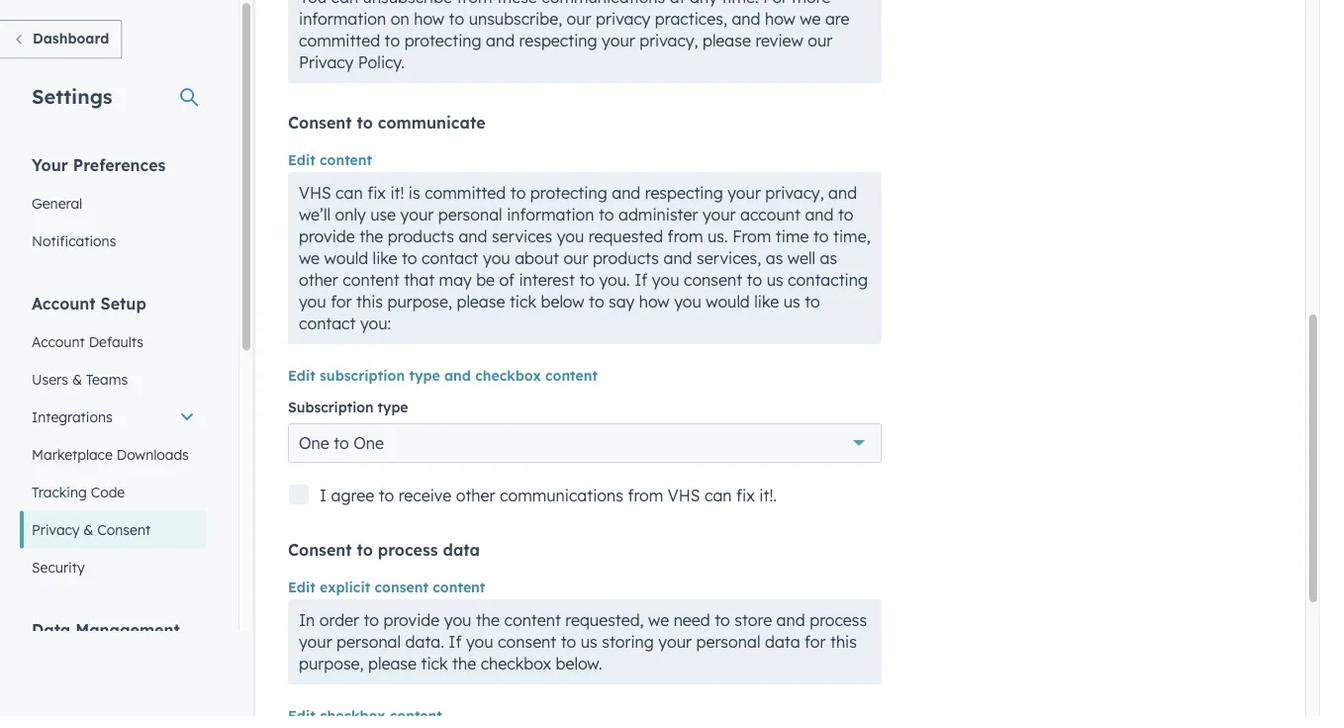 Task type: vqa. For each thing, say whether or not it's contained in the screenshot.
has
no



Task type: describe. For each thing, give the bounding box(es) containing it.
you down services,
[[674, 292, 702, 312]]

is
[[409, 183, 420, 203]]

general link
[[20, 185, 207, 222]]

you can unsubscribe from these communications at any time. for more information on how to unsubscribe, our privacy practices, and how we are committed to protecting and respecting your privacy, please review our privacy policy.
[[299, 0, 850, 72]]

us inside in order to provide you the content requested, we need to store and process your personal data. if you consent to us storing your personal data for this purpose, please tick the checkbox below.
[[581, 633, 598, 652]]

0 horizontal spatial type
[[378, 399, 408, 416]]

review
[[756, 31, 804, 50]]

consent to communicate
[[288, 113, 486, 133]]

& for users
[[72, 371, 82, 388]]

you up "of"
[[483, 248, 510, 268]]

privacy & consent
[[32, 521, 151, 539]]

can for unsubscribe
[[331, 0, 358, 7]]

our inside vhs can fix it! is committed to protecting and respecting your privacy, and we'll only use your personal information to administer your account and to provide the products and services you requested from us. from time to time, we would like to contact you about our products and services, as well as other content that may be of interest to you. if you consent to us contacting you for this purpose, please tick below to say how you would like us to contact you:
[[564, 248, 588, 268]]

and inside in order to provide you the content requested, we need to store and process your personal data. if you consent to us storing your personal data for this purpose, please tick the checkbox below.
[[777, 611, 806, 631]]

consent inside privacy & consent link
[[97, 521, 151, 539]]

1 vertical spatial the
[[476, 611, 500, 631]]

requested,
[[566, 611, 644, 631]]

and down unsubscribe, on the left top of the page
[[486, 31, 515, 50]]

edit for consent to communicate
[[288, 151, 315, 169]]

the inside vhs can fix it! is committed to protecting and respecting your privacy, and we'll only use your personal information to administer your account and to provide the products and services you requested from us. from time to time, we would like to contact you about our products and services, as well as other content that may be of interest to you. if you consent to us contacting you for this purpose, please tick below to say how you would like us to contact you:
[[360, 227, 383, 246]]

may
[[439, 270, 472, 290]]

provide inside vhs can fix it! is committed to protecting and respecting your privacy, and we'll only use your personal information to administer your account and to provide the products and services you requested from us. from time to time, we would like to contact you about our products and services, as well as other content that may be of interest to you. if you consent to us contacting you for this purpose, please tick below to say how you would like us to contact you:
[[299, 227, 355, 246]]

services
[[492, 227, 553, 246]]

edit inside 'button'
[[288, 367, 315, 385]]

any
[[690, 0, 718, 7]]

respecting inside vhs can fix it! is committed to protecting and respecting your privacy, and we'll only use your personal information to administer your account and to provide the products and services you requested from us. from time to time, we would like to contact you about our products and services, as well as other content that may be of interest to you. if you consent to us contacting you for this purpose, please tick below to say how you would like us to contact you:
[[645, 183, 723, 203]]

your down in
[[299, 633, 332, 652]]

time.
[[722, 0, 759, 7]]

if inside in order to provide you the content requested, we need to store and process your personal data. if you consent to us storing your personal data for this purpose, please tick the checkbox below.
[[449, 633, 462, 652]]

privacy, inside vhs can fix it! is committed to protecting and respecting your privacy, and we'll only use your personal information to administer your account and to provide the products and services you requested from us. from time to time, we would like to contact you about our products and services, as well as other content that may be of interest to you. if you consent to us contacting you for this purpose, please tick below to say how you would like us to contact you:
[[766, 183, 824, 203]]

more
[[792, 0, 831, 7]]

to up requested
[[599, 205, 614, 225]]

tick inside vhs can fix it! is committed to protecting and respecting your privacy, and we'll only use your personal information to administer your account and to provide the products and services you requested from us. from time to time, we would like to contact you about our products and services, as well as other content that may be of interest to you. if you consent to us contacting you for this purpose, please tick below to say how you would like us to contact you:
[[510, 292, 537, 312]]

i agree to receive other communications from vhs can fix it!.
[[320, 486, 777, 506]]

about
[[515, 248, 559, 268]]

1 horizontal spatial products
[[593, 248, 659, 268]]

only
[[335, 205, 366, 225]]

privacy, inside you can unsubscribe from these communications at any time. for more information on how to unsubscribe, our privacy practices, and how we are committed to protecting and respecting your privacy, please review our privacy policy.
[[640, 31, 698, 50]]

process inside in order to provide you the content requested, we need to store and process your personal data. if you consent to us storing your personal data for this purpose, please tick the checkbox below.
[[810, 611, 867, 631]]

purpose, inside in order to provide you the content requested, we need to store and process your personal data. if you consent to us storing your personal data for this purpose, please tick the checkbox below.
[[299, 654, 364, 674]]

to up "explicit" at bottom left
[[357, 541, 373, 560]]

edit for consent to process data
[[288, 579, 315, 596]]

store
[[735, 611, 772, 631]]

to inside popup button
[[334, 434, 349, 453]]

in
[[299, 611, 315, 631]]

your down is
[[401, 205, 434, 225]]

one to one button
[[288, 424, 882, 463]]

0 vertical spatial data
[[443, 541, 480, 560]]

notifications
[[32, 232, 116, 249]]

0 horizontal spatial products
[[388, 227, 454, 246]]

tracking code
[[32, 484, 125, 501]]

privacy & consent link
[[20, 511, 207, 549]]

account defaults
[[32, 333, 143, 350]]

security link
[[20, 549, 207, 587]]

for
[[763, 0, 788, 7]]

to down on
[[385, 31, 400, 50]]

for inside in order to provide you the content requested, we need to store and process your personal data. if you consent to us storing your personal data for this purpose, please tick the checkbox below.
[[805, 633, 826, 652]]

requested
[[589, 227, 663, 246]]

to down unsubscribe
[[449, 9, 464, 29]]

you:
[[360, 314, 391, 334]]

information inside you can unsubscribe from these communications at any time. for more information on how to unsubscribe, our privacy practices, and how we are committed to protecting and respecting your privacy, please review our privacy policy.
[[299, 9, 386, 29]]

and up time,
[[829, 183, 857, 203]]

vhs can fix it! is committed to protecting and respecting your privacy, and we'll only use your personal information to administer your account and to provide the products and services you requested from us. from time to time, we would like to contact you about our products and services, as well as other content that may be of interest to you. if you consent to us contacting you for this purpose, please tick below to say how you would like us to contact you:
[[299, 183, 871, 334]]

2 as from the left
[[820, 248, 838, 268]]

users & teams link
[[20, 361, 207, 398]]

consent for consent to process data
[[288, 541, 352, 560]]

i
[[320, 486, 327, 506]]

teams
[[86, 371, 128, 388]]

dashboard link
[[0, 20, 122, 59]]

0 vertical spatial us
[[767, 270, 784, 290]]

checkbox inside 'button'
[[475, 367, 541, 385]]

you down we'll
[[299, 292, 326, 312]]

please inside you can unsubscribe from these communications at any time. for more information on how to unsubscribe, our privacy practices, and how we are committed to protecting and respecting your privacy, please review our privacy policy.
[[703, 31, 751, 50]]

it!
[[390, 183, 404, 203]]

unsubscribe
[[363, 0, 452, 7]]

services,
[[697, 248, 762, 268]]

we'll
[[299, 205, 331, 225]]

to right need
[[715, 611, 730, 631]]

1 horizontal spatial would
[[706, 292, 750, 312]]

edit content
[[288, 151, 372, 169]]

1 as from the left
[[766, 248, 783, 268]]

setup
[[101, 294, 146, 313]]

your preferences
[[32, 155, 166, 175]]

this inside vhs can fix it! is committed to protecting and respecting your privacy, and we'll only use your personal information to administer your account and to provide the products and services you requested from us. from time to time, we would like to contact you about our products and services, as well as other content that may be of interest to you. if you consent to us contacting you for this purpose, please tick below to say how you would like us to contact you:
[[356, 292, 383, 312]]

dashboard
[[33, 30, 109, 47]]

from inside vhs can fix it! is committed to protecting and respecting your privacy, and we'll only use your personal information to administer your account and to provide the products and services you requested from us. from time to time, we would like to contact you about our products and services, as well as other content that may be of interest to you. if you consent to us contacting you for this purpose, please tick below to say how you would like us to contact you:
[[668, 227, 703, 246]]

data
[[32, 620, 71, 640]]

integrations button
[[20, 398, 207, 436]]

below
[[541, 292, 585, 312]]

please inside in order to provide you the content requested, we need to store and process your personal data. if you consent to us storing your personal data for this purpose, please tick the checkbox below.
[[368, 654, 417, 674]]

privacy inside you can unsubscribe from these communications at any time. for more information on how to unsubscribe, our privacy practices, and how we are committed to protecting and respecting your privacy, please review our privacy policy.
[[299, 52, 354, 72]]

we inside you can unsubscribe from these communications at any time. for more information on how to unsubscribe, our privacy practices, and how we are committed to protecting and respecting your privacy, please review our privacy policy.
[[800, 9, 821, 29]]

to up the below.
[[561, 633, 576, 652]]

consent inside in order to provide you the content requested, we need to store and process your personal data. if you consent to us storing your personal data for this purpose, please tick the checkbox below.
[[498, 633, 557, 652]]

2 vertical spatial the
[[452, 654, 476, 674]]

integrations
[[32, 408, 113, 426]]

these
[[497, 0, 537, 7]]

0 vertical spatial contact
[[422, 248, 479, 268]]

consent for consent to communicate
[[288, 113, 352, 133]]

data management
[[32, 620, 180, 640]]

protecting inside you can unsubscribe from these communications at any time. for more information on how to unsubscribe, our privacy practices, and how we are committed to protecting and respecting your privacy, please review our privacy policy.
[[405, 31, 482, 50]]

please inside vhs can fix it! is committed to protecting and respecting your privacy, and we'll only use your personal information to administer your account and to provide the products and services you requested from us. from time to time, we would like to contact you about our products and services, as well as other content that may be of interest to you. if you consent to us contacting you for this purpose, please tick below to say how you would like us to contact you:
[[457, 292, 505, 312]]

2 horizontal spatial how
[[765, 9, 796, 29]]

and down time.
[[732, 9, 761, 29]]

2 horizontal spatial personal
[[696, 633, 761, 652]]

we inside vhs can fix it! is committed to protecting and respecting your privacy, and we'll only use your personal information to administer your account and to provide the products and services you requested from us. from time to time, we would like to contact you about our products and services, as well as other content that may be of interest to you. if you consent to us contacting you for this purpose, please tick below to say how you would like us to contact you:
[[299, 248, 320, 268]]

administer
[[619, 205, 698, 225]]

communicate
[[378, 113, 486, 133]]

your down need
[[659, 633, 692, 652]]

general
[[32, 195, 82, 212]]

0 horizontal spatial how
[[414, 9, 445, 29]]

can for fix
[[336, 183, 363, 203]]

content up data.
[[433, 579, 485, 596]]

on
[[391, 9, 410, 29]]

respecting inside you can unsubscribe from these communications at any time. for more information on how to unsubscribe, our privacy practices, and how we are committed to protecting and respecting your privacy, please review our privacy policy.
[[519, 31, 598, 50]]

1 vertical spatial other
[[456, 486, 495, 506]]

account setup
[[32, 294, 146, 313]]

subscription
[[320, 367, 405, 385]]

need
[[674, 611, 711, 631]]

to down services,
[[747, 270, 762, 290]]

contacting
[[788, 270, 868, 290]]

for inside vhs can fix it! is committed to protecting and respecting your privacy, and we'll only use your personal information to administer your account and to provide the products and services you requested from us. from time to time, we would like to contact you about our products and services, as well as other content that may be of interest to you. if you consent to us contacting you for this purpose, please tick below to say how you would like us to contact you:
[[331, 292, 352, 312]]

your inside you can unsubscribe from these communications at any time. for more information on how to unsubscribe, our privacy practices, and how we are committed to protecting and respecting your privacy, please review our privacy policy.
[[602, 31, 635, 50]]

1 vertical spatial vhs
[[668, 486, 700, 506]]

downloads
[[117, 446, 189, 463]]

edit subscription type and checkbox content button
[[288, 364, 598, 388]]

0 horizontal spatial like
[[373, 248, 398, 268]]

receive
[[399, 486, 452, 506]]

edit explicit consent content button
[[288, 576, 485, 600]]

content inside in order to provide you the content requested, we need to store and process your personal data. if you consent to us storing your personal data for this purpose, please tick the checkbox below.
[[504, 611, 561, 631]]

1 vertical spatial like
[[755, 292, 779, 312]]

subscription type
[[288, 399, 408, 416]]

data.
[[405, 633, 444, 652]]

personal inside vhs can fix it! is committed to protecting and respecting your privacy, and we'll only use your personal information to administer your account and to provide the products and services you requested from us. from time to time, we would like to contact you about our products and services, as well as other content that may be of interest to you. if you consent to us contacting you for this purpose, please tick below to say how you would like us to contact you:
[[438, 205, 503, 225]]

notifications link
[[20, 222, 207, 260]]

2 vertical spatial can
[[705, 486, 732, 506]]

your up us.
[[703, 205, 736, 225]]

communications for other
[[500, 486, 624, 506]]

us.
[[708, 227, 728, 246]]

storing
[[602, 633, 654, 652]]

marketplace downloads link
[[20, 436, 207, 474]]

to left you.
[[579, 270, 595, 290]]

committed inside vhs can fix it! is committed to protecting and respecting your privacy, and we'll only use your personal information to administer your account and to provide the products and services you requested from us. from time to time, we would like to contact you about our products and services, as well as other content that may be of interest to you. if you consent to us contacting you for this purpose, please tick below to say how you would like us to contact you:
[[425, 183, 506, 203]]

account for account setup
[[32, 294, 96, 313]]

from
[[733, 227, 772, 246]]

and up 'administer'
[[612, 183, 641, 203]]

purpose, inside vhs can fix it! is committed to protecting and respecting your privacy, and we'll only use your personal information to administer your account and to provide the products and services you requested from us. from time to time, we would like to contact you about our products and services, as well as other content that may be of interest to you. if you consent to us contacting you for this purpose, please tick below to say how you would like us to contact you:
[[388, 292, 452, 312]]

defaults
[[89, 333, 143, 350]]

code
[[91, 484, 125, 501]]

to down contacting
[[805, 292, 820, 312]]

tracking
[[32, 484, 87, 501]]

content up the only
[[320, 151, 372, 169]]

account defaults link
[[20, 323, 207, 361]]

information inside vhs can fix it! is committed to protecting and respecting your privacy, and we'll only use your personal information to administer your account and to provide the products and services you requested from us. from time to time, we would like to contact you about our products and services, as well as other content that may be of interest to you. if you consent to us contacting you for this purpose, please tick below to say how you would like us to contact you:
[[507, 205, 594, 225]]

unsubscribe,
[[469, 9, 562, 29]]



Task type: locate. For each thing, give the bounding box(es) containing it.
privacy, up account
[[766, 183, 824, 203]]

it!.
[[760, 486, 777, 506]]

use
[[370, 205, 396, 225]]

0 horizontal spatial protecting
[[405, 31, 482, 50]]

your
[[602, 31, 635, 50], [728, 183, 761, 203], [401, 205, 434, 225], [703, 205, 736, 225], [299, 633, 332, 652], [659, 633, 692, 652]]

say
[[609, 292, 635, 312]]

order
[[320, 611, 359, 631]]

can up the only
[[336, 183, 363, 203]]

to left say on the top of the page
[[589, 292, 604, 312]]

fix left the it!
[[367, 183, 386, 203]]

0 horizontal spatial for
[[331, 292, 352, 312]]

1 vertical spatial provide
[[384, 611, 440, 631]]

to up edit content
[[357, 113, 373, 133]]

other right receive
[[456, 486, 495, 506]]

our left privacy
[[567, 9, 592, 29]]

process
[[378, 541, 438, 560], [810, 611, 867, 631]]

communications
[[542, 0, 665, 7], [500, 486, 624, 506]]

2 account from the top
[[32, 333, 85, 350]]

0 horizontal spatial purpose,
[[299, 654, 364, 674]]

1 horizontal spatial purpose,
[[388, 292, 452, 312]]

vhs left it!.
[[668, 486, 700, 506]]

0 vertical spatial would
[[324, 248, 368, 268]]

practices,
[[655, 9, 728, 29]]

0 horizontal spatial we
[[299, 248, 320, 268]]

1 horizontal spatial tick
[[510, 292, 537, 312]]

1 horizontal spatial please
[[457, 292, 505, 312]]

data inside in order to provide you the content requested, we need to store and process your personal data. if you consent to us storing your personal data for this purpose, please tick the checkbox below.
[[765, 633, 800, 652]]

products up that
[[388, 227, 454, 246]]

purpose, down order
[[299, 654, 364, 674]]

1 one from the left
[[299, 434, 329, 453]]

1 vertical spatial our
[[808, 31, 833, 50]]

0 vertical spatial this
[[356, 292, 383, 312]]

3 edit from the top
[[288, 579, 315, 596]]

1 horizontal spatial one
[[354, 434, 384, 453]]

&
[[72, 371, 82, 388], [83, 521, 93, 539]]

from left us.
[[668, 227, 703, 246]]

checkbox
[[475, 367, 541, 385], [481, 654, 552, 674]]

type right subscription
[[409, 367, 440, 385]]

0 horizontal spatial respecting
[[519, 31, 598, 50]]

1 vertical spatial consent
[[97, 521, 151, 539]]

consent down tracking code "link"
[[97, 521, 151, 539]]

0 horizontal spatial other
[[299, 270, 338, 290]]

to up that
[[402, 248, 417, 268]]

of
[[499, 270, 515, 290]]

consent down services,
[[684, 270, 743, 290]]

preferences
[[73, 155, 166, 175]]

0 vertical spatial please
[[703, 31, 751, 50]]

edit
[[288, 151, 315, 169], [288, 367, 315, 385], [288, 579, 315, 596]]

consent up "explicit" at bottom left
[[288, 541, 352, 560]]

0 horizontal spatial provide
[[299, 227, 355, 246]]

2 one from the left
[[354, 434, 384, 453]]

vhs inside vhs can fix it! is committed to protecting and respecting your privacy, and we'll only use your personal information to administer your account and to provide the products and services you requested from us. from time to time, we would like to contact you about our products and services, as well as other content that may be of interest to you. if you consent to us contacting you for this purpose, please tick below to say how you would like us to contact you:
[[299, 183, 331, 203]]

1 horizontal spatial vhs
[[668, 486, 700, 506]]

we
[[800, 9, 821, 29], [299, 248, 320, 268], [648, 611, 669, 631]]

be
[[476, 270, 495, 290]]

can
[[331, 0, 358, 7], [336, 183, 363, 203], [705, 486, 732, 506]]

purpose,
[[388, 292, 452, 312], [299, 654, 364, 674]]

0 vertical spatial committed
[[299, 31, 380, 50]]

time,
[[834, 227, 871, 246]]

1 vertical spatial for
[[805, 633, 826, 652]]

well
[[788, 248, 816, 268]]

type
[[409, 367, 440, 385], [378, 399, 408, 416]]

1 vertical spatial committed
[[425, 183, 506, 203]]

explicit
[[320, 579, 370, 596]]

to up time,
[[838, 205, 854, 225]]

0 vertical spatial for
[[331, 292, 352, 312]]

other inside vhs can fix it! is committed to protecting and respecting your privacy, and we'll only use your personal information to administer your account and to provide the products and services you requested from us. from time to time, we would like to contact you about our products and services, as well as other content that may be of interest to you. if you consent to us contacting you for this purpose, please tick below to say how you would like us to contact you:
[[299, 270, 338, 290]]

how down for
[[765, 9, 796, 29]]

0 vertical spatial if
[[635, 270, 648, 290]]

and inside 'button'
[[444, 367, 471, 385]]

communications inside you can unsubscribe from these communications at any time. for more information on how to unsubscribe, our privacy practices, and how we are committed to protecting and respecting your privacy, please review our privacy policy.
[[542, 0, 665, 7]]

your preferences element
[[20, 154, 207, 260]]

can inside vhs can fix it! is committed to protecting and respecting your privacy, and we'll only use your personal information to administer your account and to provide the products and services you requested from us. from time to time, we would like to contact you about our products and services, as well as other content that may be of interest to you. if you consent to us contacting you for this purpose, please tick below to say how you would like us to contact you:
[[336, 183, 363, 203]]

please down data.
[[368, 654, 417, 674]]

you right data.
[[466, 633, 494, 652]]

1 horizontal spatial process
[[810, 611, 867, 631]]

from left these in the left of the page
[[457, 0, 493, 7]]

and right subscription
[[444, 367, 471, 385]]

2 horizontal spatial from
[[668, 227, 703, 246]]

your
[[32, 155, 68, 175]]

you up data.
[[444, 611, 472, 631]]

management
[[75, 620, 180, 640]]

1 vertical spatial privacy
[[32, 521, 80, 539]]

content up the below.
[[504, 611, 561, 631]]

please down time.
[[703, 31, 751, 50]]

in order to provide you the content requested, we need to store and process your personal data. if you consent to us storing your personal data for this purpose, please tick the checkbox below.
[[299, 611, 867, 674]]

0 vertical spatial consent
[[288, 113, 352, 133]]

& right users
[[72, 371, 82, 388]]

personal
[[438, 205, 503, 225], [337, 633, 401, 652], [696, 633, 761, 652]]

0 vertical spatial tick
[[510, 292, 537, 312]]

and
[[732, 9, 761, 29], [486, 31, 515, 50], [612, 183, 641, 203], [829, 183, 857, 203], [805, 205, 834, 225], [459, 227, 488, 246], [664, 248, 693, 268], [444, 367, 471, 385], [777, 611, 806, 631]]

communications up privacy
[[542, 0, 665, 7]]

how inside vhs can fix it! is committed to protecting and respecting your privacy, and we'll only use your personal information to administer your account and to provide the products and services you requested from us. from time to time, we would like to contact you about our products and services, as well as other content that may be of interest to you. if you consent to us contacting you for this purpose, please tick below to say how you would like us to contact you:
[[639, 292, 670, 312]]

products
[[388, 227, 454, 246], [593, 248, 659, 268]]

0 horizontal spatial if
[[449, 633, 462, 652]]

other down we'll
[[299, 270, 338, 290]]

privacy
[[596, 9, 651, 29]]

checkbox down below at the left
[[475, 367, 541, 385]]

consent inside button
[[375, 579, 429, 596]]

1 vertical spatial contact
[[299, 314, 356, 334]]

0 vertical spatial information
[[299, 9, 386, 29]]

0 vertical spatial purpose,
[[388, 292, 452, 312]]

1 vertical spatial if
[[449, 633, 462, 652]]

us up the below.
[[581, 633, 598, 652]]

you right you.
[[652, 270, 680, 290]]

can inside you can unsubscribe from these communications at any time. for more information on how to unsubscribe, our privacy practices, and how we are committed to protecting and respecting your privacy, please review our privacy policy.
[[331, 0, 358, 7]]

provide
[[299, 227, 355, 246], [384, 611, 440, 631]]

to
[[449, 9, 464, 29], [385, 31, 400, 50], [357, 113, 373, 133], [511, 183, 526, 203], [599, 205, 614, 225], [838, 205, 854, 225], [814, 227, 829, 246], [402, 248, 417, 268], [579, 270, 595, 290], [747, 270, 762, 290], [589, 292, 604, 312], [805, 292, 820, 312], [334, 434, 349, 453], [379, 486, 394, 506], [357, 541, 373, 560], [364, 611, 379, 631], [715, 611, 730, 631], [561, 633, 576, 652]]

content
[[320, 151, 372, 169], [343, 270, 400, 290], [545, 367, 598, 385], [433, 579, 485, 596], [504, 611, 561, 631]]

account for account defaults
[[32, 333, 85, 350]]

products down requested
[[593, 248, 659, 268]]

type inside 'button'
[[409, 367, 440, 385]]

protecting
[[405, 31, 482, 50], [530, 183, 608, 203]]

0 vertical spatial vhs
[[299, 183, 331, 203]]

to up services
[[511, 183, 526, 203]]

we left need
[[648, 611, 669, 631]]

1 horizontal spatial committed
[[425, 183, 506, 203]]

tick down data.
[[421, 654, 448, 674]]

privacy inside the account setup element
[[32, 521, 80, 539]]

& inside users & teams link
[[72, 371, 82, 388]]

contact
[[422, 248, 479, 268], [299, 314, 356, 334]]

to right order
[[364, 611, 379, 631]]

settings
[[32, 84, 112, 108]]

1 vertical spatial we
[[299, 248, 320, 268]]

0 horizontal spatial from
[[457, 0, 493, 7]]

security
[[32, 559, 85, 576]]

communications down one to one popup button
[[500, 486, 624, 506]]

edit up subscription
[[288, 367, 315, 385]]

0 vertical spatial other
[[299, 270, 338, 290]]

below.
[[556, 654, 603, 674]]

consent up the below.
[[498, 633, 557, 652]]

one
[[299, 434, 329, 453], [354, 434, 384, 453]]

2 vertical spatial consent
[[288, 541, 352, 560]]

purpose, down that
[[388, 292, 452, 312]]

fix inside vhs can fix it! is committed to protecting and respecting your privacy, and we'll only use your personal information to administer your account and to provide the products and services you requested from us. from time to time, we would like to contact you about our products and services, as well as other content that may be of interest to you. if you consent to us contacting you for this purpose, please tick below to say how you would like us to contact you:
[[367, 183, 386, 203]]

0 vertical spatial can
[[331, 0, 358, 7]]

0 vertical spatial our
[[567, 9, 592, 29]]

we down more
[[800, 9, 821, 29]]

are
[[826, 9, 850, 29]]

from down one to one popup button
[[628, 486, 664, 506]]

1 account from the top
[[32, 294, 96, 313]]

1 vertical spatial process
[[810, 611, 867, 631]]

0 vertical spatial respecting
[[519, 31, 598, 50]]

1 vertical spatial checkbox
[[481, 654, 552, 674]]

0 horizontal spatial vhs
[[299, 183, 331, 203]]

from inside you can unsubscribe from these communications at any time. for more information on how to unsubscribe, our privacy practices, and how we are committed to protecting and respecting your privacy, please review our privacy policy.
[[457, 0, 493, 7]]

account
[[32, 294, 96, 313], [32, 333, 85, 350]]

content inside vhs can fix it! is committed to protecting and respecting your privacy, and we'll only use your personal information to administer your account and to provide the products and services you requested from us. from time to time, we would like to contact you about our products and services, as well as other content that may be of interest to you. if you consent to us contacting you for this purpose, please tick below to say how you would like us to contact you:
[[343, 270, 400, 290]]

our up interest
[[564, 248, 588, 268]]

consent to process data
[[288, 541, 480, 560]]

information
[[299, 9, 386, 29], [507, 205, 594, 225]]

your down privacy
[[602, 31, 635, 50]]

to right time
[[814, 227, 829, 246]]

1 edit from the top
[[288, 151, 315, 169]]

account
[[740, 205, 801, 225]]

1 vertical spatial communications
[[500, 486, 624, 506]]

please down "be"
[[457, 292, 505, 312]]

1 horizontal spatial how
[[639, 292, 670, 312]]

how down unsubscribe
[[414, 9, 445, 29]]

time
[[776, 227, 809, 246]]

1 horizontal spatial privacy,
[[766, 183, 824, 203]]

how
[[414, 9, 445, 29], [765, 9, 796, 29], [639, 292, 670, 312]]

1 vertical spatial respecting
[[645, 183, 723, 203]]

your up account
[[728, 183, 761, 203]]

1 vertical spatial from
[[668, 227, 703, 246]]

if inside vhs can fix it! is committed to protecting and respecting your privacy, and we'll only use your personal information to administer your account and to provide the products and services you requested from us. from time to time, we would like to contact you about our products and services, as well as other content that may be of interest to you. if you consent to us contacting you for this purpose, please tick below to say how you would like us to contact you:
[[635, 270, 648, 290]]

0 horizontal spatial privacy
[[32, 521, 80, 539]]

1 horizontal spatial provide
[[384, 611, 440, 631]]

and up time
[[805, 205, 834, 225]]

data down store at the right bottom
[[765, 633, 800, 652]]

1 horizontal spatial type
[[409, 367, 440, 385]]

0 vertical spatial privacy
[[299, 52, 354, 72]]

communications for these
[[542, 0, 665, 7]]

tick down "of"
[[510, 292, 537, 312]]

privacy up security
[[32, 521, 80, 539]]

0 horizontal spatial personal
[[337, 633, 401, 652]]

this inside in order to provide you the content requested, we need to store and process your personal data. if you consent to us storing your personal data for this purpose, please tick the checkbox below.
[[831, 633, 857, 652]]

content up one to one popup button
[[545, 367, 598, 385]]

consent inside vhs can fix it! is committed to protecting and respecting your privacy, and we'll only use your personal information to administer your account and to provide the products and services you requested from us. from time to time, we would like to contact you about our products and services, as well as other content that may be of interest to you. if you consent to us contacting you for this purpose, please tick below to say how you would like us to contact you:
[[684, 270, 743, 290]]

provide up data.
[[384, 611, 440, 631]]

& for privacy
[[83, 521, 93, 539]]

process up edit explicit consent content in the left of the page
[[378, 541, 438, 560]]

1 vertical spatial &
[[83, 521, 93, 539]]

0 vertical spatial provide
[[299, 227, 355, 246]]

like down use
[[373, 248, 398, 268]]

edit explicit consent content
[[288, 579, 485, 596]]

1 vertical spatial please
[[457, 292, 505, 312]]

1 horizontal spatial data
[[765, 633, 800, 652]]

for
[[331, 292, 352, 312], [805, 633, 826, 652]]

one down the subscription type
[[354, 434, 384, 453]]

would down services,
[[706, 292, 750, 312]]

at
[[670, 0, 686, 7]]

1 horizontal spatial information
[[507, 205, 594, 225]]

you.
[[599, 270, 630, 290]]

fix left it!.
[[737, 486, 755, 506]]

the
[[360, 227, 383, 246], [476, 611, 500, 631], [452, 654, 476, 674]]

2 vertical spatial we
[[648, 611, 669, 631]]

1 vertical spatial edit
[[288, 367, 315, 385]]

1 horizontal spatial fix
[[737, 486, 755, 506]]

privacy
[[299, 52, 354, 72], [32, 521, 80, 539]]

and right store at the right bottom
[[777, 611, 806, 631]]

subscription
[[288, 399, 374, 416]]

0 horizontal spatial &
[[72, 371, 82, 388]]

1 horizontal spatial for
[[805, 633, 826, 652]]

2 horizontal spatial please
[[703, 31, 751, 50]]

0 horizontal spatial data
[[443, 541, 480, 560]]

that
[[404, 270, 435, 290]]

0 horizontal spatial would
[[324, 248, 368, 268]]

1 horizontal spatial contact
[[422, 248, 479, 268]]

you up about
[[557, 227, 584, 246]]

policy.
[[358, 52, 405, 72]]

tick
[[510, 292, 537, 312], [421, 654, 448, 674]]

edit up we'll
[[288, 151, 315, 169]]

0 vertical spatial like
[[373, 248, 398, 268]]

like down services,
[[755, 292, 779, 312]]

privacy, down practices,
[[640, 31, 698, 50]]

privacy left policy.
[[299, 52, 354, 72]]

as
[[766, 248, 783, 268], [820, 248, 838, 268]]

contact up the may
[[422, 248, 479, 268]]

0 vertical spatial checkbox
[[475, 367, 541, 385]]

1 vertical spatial products
[[593, 248, 659, 268]]

vhs
[[299, 183, 331, 203], [668, 486, 700, 506]]

privacy,
[[640, 31, 698, 50], [766, 183, 824, 203]]

account up users
[[32, 333, 85, 350]]

0 horizontal spatial one
[[299, 434, 329, 453]]

tracking code link
[[20, 474, 207, 511]]

2 vertical spatial from
[[628, 486, 664, 506]]

0 vertical spatial type
[[409, 367, 440, 385]]

2 vertical spatial consent
[[498, 633, 557, 652]]

tick inside in order to provide you the content requested, we need to store and process your personal data. if you consent to us storing your personal data for this purpose, please tick the checkbox below.
[[421, 654, 448, 674]]

to right 'agree'
[[379, 486, 394, 506]]

1 vertical spatial this
[[831, 633, 857, 652]]

account up account defaults
[[32, 294, 96, 313]]

1 horizontal spatial like
[[755, 292, 779, 312]]

we down we'll
[[299, 248, 320, 268]]

1 horizontal spatial consent
[[498, 633, 557, 652]]

checkbox inside in order to provide you the content requested, we need to store and process your personal data. if you consent to us storing your personal data for this purpose, please tick the checkbox below.
[[481, 654, 552, 674]]

our down are
[[808, 31, 833, 50]]

please
[[703, 31, 751, 50], [457, 292, 505, 312], [368, 654, 417, 674]]

1 vertical spatial us
[[784, 292, 801, 312]]

0 vertical spatial process
[[378, 541, 438, 560]]

like
[[373, 248, 398, 268], [755, 292, 779, 312]]

edit subscription type and checkbox content
[[288, 367, 598, 385]]

0 horizontal spatial fix
[[367, 183, 386, 203]]

respecting
[[519, 31, 598, 50], [645, 183, 723, 203]]

account setup element
[[20, 293, 207, 587]]

2 vertical spatial edit
[[288, 579, 315, 596]]

0 vertical spatial products
[[388, 227, 454, 246]]

as left well
[[766, 248, 783, 268]]

type down subscription
[[378, 399, 408, 416]]

0 vertical spatial fix
[[367, 183, 386, 203]]

content inside 'button'
[[545, 367, 598, 385]]

0 horizontal spatial privacy,
[[640, 31, 698, 50]]

committed right is
[[425, 183, 506, 203]]

committed inside you can unsubscribe from these communications at any time. for more information on how to unsubscribe, our privacy practices, and how we are committed to protecting and respecting your privacy, please review our privacy policy.
[[299, 31, 380, 50]]

one to one
[[299, 434, 384, 453]]

2 edit from the top
[[288, 367, 315, 385]]

personal down order
[[337, 633, 401, 652]]

1 vertical spatial purpose,
[[299, 654, 364, 674]]

protecting inside vhs can fix it! is committed to protecting and respecting your privacy, and we'll only use your personal information to administer your account and to provide the products and services you requested from us. from time to time, we would like to contact you about our products and services, as well as other content that may be of interest to you. if you consent to us contacting you for this purpose, please tick below to say how you would like us to contact you:
[[530, 183, 608, 203]]

interest
[[519, 270, 575, 290]]

consent down 'consent to process data'
[[375, 579, 429, 596]]

1 vertical spatial consent
[[375, 579, 429, 596]]

data down receive
[[443, 541, 480, 560]]

content up you:
[[343, 270, 400, 290]]

0 horizontal spatial this
[[356, 292, 383, 312]]

users & teams
[[32, 371, 128, 388]]

provide inside in order to provide you the content requested, we need to store and process your personal data. if you consent to us storing your personal data for this purpose, please tick the checkbox below.
[[384, 611, 440, 631]]

respecting up 'administer'
[[645, 183, 723, 203]]

2 vertical spatial our
[[564, 248, 588, 268]]

can right you
[[331, 0, 358, 7]]

0 horizontal spatial tick
[[421, 654, 448, 674]]

agree
[[331, 486, 374, 506]]

you
[[299, 0, 327, 7]]

we inside in order to provide you the content requested, we need to store and process your personal data. if you consent to us storing your personal data for this purpose, please tick the checkbox below.
[[648, 611, 669, 631]]

us down contacting
[[784, 292, 801, 312]]

other
[[299, 270, 338, 290], [456, 486, 495, 506]]

0 vertical spatial the
[[360, 227, 383, 246]]

and up "be"
[[459, 227, 488, 246]]

us down time
[[767, 270, 784, 290]]

as up contacting
[[820, 248, 838, 268]]

& inside privacy & consent link
[[83, 521, 93, 539]]

would down the only
[[324, 248, 368, 268]]

1 vertical spatial account
[[32, 333, 85, 350]]

edit content button
[[288, 148, 372, 172]]

and down 'administer'
[[664, 248, 693, 268]]



